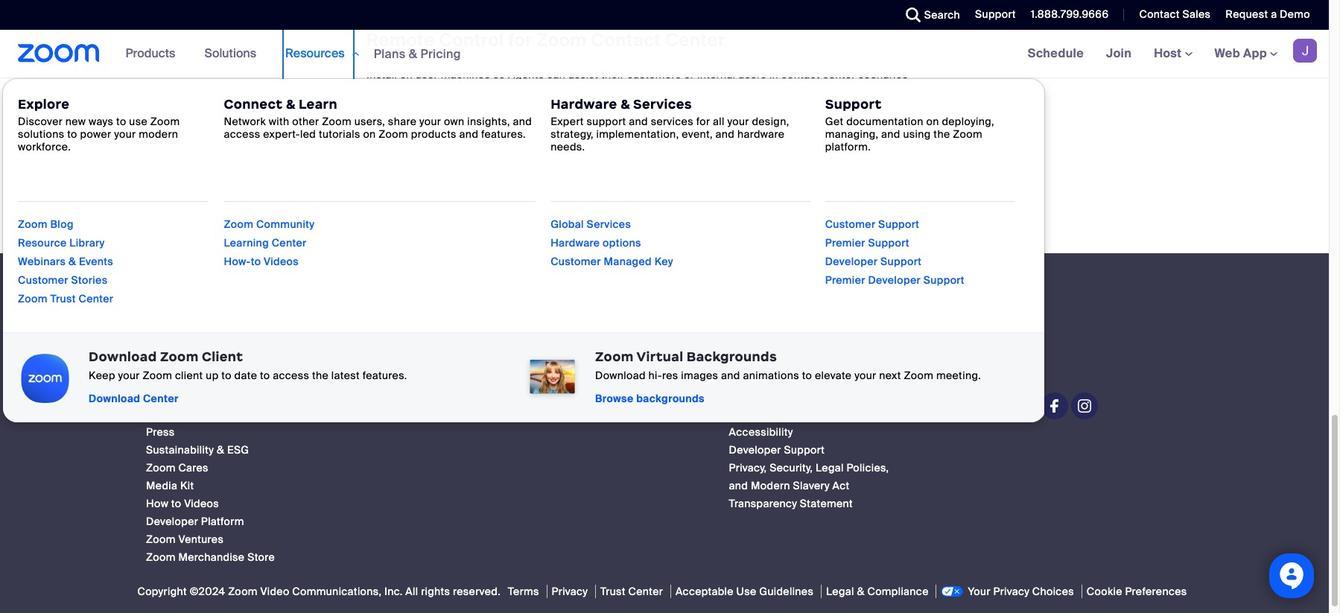 Task type: describe. For each thing, give the bounding box(es) containing it.
sales heading
[[535, 274, 567, 290]]

1 vertical spatial heading
[[923, 346, 1201, 359]]

download for download
[[378, 104, 436, 119]]

how-
[[224, 255, 251, 268]]

support inside contact us accessibility developer support privacy, security, legal policies, and modern slavery act transparency statement
[[784, 443, 825, 457]]

and up download
[[629, 115, 648, 128]]

resource library link
[[18, 236, 105, 250]]

zoom rooms client
[[331, 318, 431, 331]]

& inside customers our team careers integrations partners investors press sustainability & esg zoom cares media kit how to videos developer platform zoom ventures zoom merchandise store
[[217, 443, 224, 457]]

products
[[126, 45, 175, 61]]

copyright
[[137, 585, 187, 598]]

compliance
[[867, 585, 929, 598]]

discover
[[18, 115, 63, 128]]

zoom left video
[[228, 585, 258, 598]]

act
[[833, 479, 850, 492]]

0 horizontal spatial heading
[[729, 276, 896, 289]]

customer managed key link
[[551, 255, 673, 268]]

host button
[[1154, 45, 1192, 61]]

customer inside the customer support premier support developer support premier developer support
[[825, 218, 876, 231]]

developer inside contact us accessibility developer support privacy, security, legal policies, and modern slavery act transparency statement
[[729, 443, 781, 457]]

1 vertical spatial zoom community link
[[729, 372, 819, 385]]

developer platform link
[[146, 515, 244, 528]]

client
[[175, 369, 203, 382]]

schedule link
[[1017, 30, 1095, 77]]

contact for contact sales plans & pricing request a demo webinars and events
[[535, 318, 575, 331]]

browse
[[595, 392, 634, 405]]

zoom up the resource
[[18, 218, 48, 231]]

event,
[[682, 128, 713, 141]]

zoom up media
[[146, 461, 176, 474]]

macs
[[400, 135, 428, 148]]

install on user machines so agents can assist their customers or internal users in contact center scenarios
[[366, 68, 908, 81]]

account link
[[729, 318, 771, 331]]

key
[[654, 255, 673, 268]]

search
[[924, 8, 960, 22]]

a inside the contact sales plans & pricing request a demo webinars and events
[[580, 354, 586, 367]]

zoom down careers
[[143, 369, 172, 382]]

user
[[416, 68, 438, 81]]

choices
[[1032, 585, 1074, 598]]

premier developer support link
[[825, 273, 965, 287]]

internal
[[697, 68, 736, 81]]

demo inside the contact sales plans & pricing request a demo webinars and events
[[589, 354, 619, 367]]

hardware inside global services hardware options customer managed key
[[551, 236, 600, 250]]

to inside customers our team careers integrations partners investors press sustainability & esg zoom cares media kit how to videos developer platform zoom ventures zoom merchandise store
[[171, 497, 181, 510]]

and up or, for macs with apple silicon chips, click here to download
[[513, 115, 532, 128]]

the inside support get documentation on deploying, managing, and using the zoom platform.
[[934, 128, 950, 141]]

cares
[[178, 461, 208, 474]]

contact sales plans & pricing request a demo webinars and events
[[535, 318, 641, 385]]

community inside account support center learning center zoom community
[[761, 372, 819, 385]]

privacy, security, legal policies, and modern slavery act transparency statement link
[[729, 461, 889, 510]]

& inside the contact sales plans & pricing request a demo webinars and events
[[565, 336, 573, 349]]

us dollars $ button
[[923, 368, 1020, 393]]

control
[[439, 28, 504, 52]]

led
[[300, 128, 316, 141]]

remote
[[366, 28, 435, 52]]

download center link
[[89, 392, 179, 405]]

assist
[[568, 68, 598, 81]]

version 5.17.0 (495)
[[553, 104, 649, 118]]

expert-
[[263, 128, 300, 141]]

library
[[70, 236, 105, 250]]

design,
[[752, 115, 789, 128]]

zoom down how
[[146, 532, 176, 546]]

zoom community link inside the product information navigation
[[224, 218, 315, 231]]

keep
[[89, 369, 115, 382]]

latest
[[331, 369, 360, 382]]

zoom virtual backgrounds download hi-res images and animations to elevate your next zoom meeting.
[[595, 349, 981, 382]]

download
[[622, 135, 671, 148]]

inc.
[[384, 585, 403, 598]]

support inside support get documentation on deploying, managing, and using the zoom platform.
[[825, 96, 882, 112]]

client for zoom
[[202, 349, 243, 365]]

rights
[[421, 585, 450, 598]]

integrations
[[146, 372, 207, 385]]

1 horizontal spatial for
[[508, 28, 533, 52]]

next
[[879, 369, 901, 382]]

2 privacy from the left
[[993, 585, 1030, 598]]

own
[[444, 115, 465, 128]]

stories
[[71, 273, 108, 287]]

app
[[1243, 45, 1267, 61]]

solutions
[[204, 45, 256, 61]]

backgrounds for zoom virtual backgrounds
[[398, 407, 465, 421]]

backgrounds
[[636, 392, 705, 405]]

& inside hardware & services expert support and services for all your design, strategy, implementation, event, and hardware needs.
[[620, 96, 630, 112]]

& left compliance
[[857, 585, 865, 598]]

use
[[129, 115, 148, 128]]

customers
[[627, 68, 681, 81]]

center inside the zoom community learning center how-to videos
[[272, 236, 307, 250]]

download for download zoom client keep your zoom client up to date to access the latest features.
[[89, 349, 157, 365]]

to inside the zoom community learning center how-to videos
[[251, 255, 261, 268]]

and inside the contact sales plans & pricing request a demo webinars and events
[[585, 372, 604, 385]]

zoom trust center link
[[18, 292, 113, 305]]

and right event, at the right of page
[[716, 128, 735, 141]]

5.17.0
[[594, 104, 621, 118]]

investors
[[146, 407, 193, 421]]

& up user
[[409, 46, 417, 61]]

trust inside zoom blog resource library webinars & events customer stories zoom trust center
[[50, 292, 76, 305]]

resources
[[285, 45, 345, 61]]

and inside zoom virtual backgrounds download hi-res images and animations to elevate your next zoom meeting.
[[721, 369, 740, 382]]

sustainability & esg link
[[146, 443, 249, 457]]

zoom virtual backgrounds image
[[524, 350, 580, 406]]

your inside connect & learn network with other zoom users, share your own insights, and access expert-led tutorials on zoom products and features.
[[419, 115, 441, 128]]

cookie
[[1087, 585, 1122, 598]]

join
[[1106, 45, 1132, 61]]

zoom inside support get documentation on deploying, managing, and using the zoom platform.
[[953, 128, 983, 141]]

store
[[247, 550, 275, 564]]

contact for contact us accessibility developer support privacy, security, legal policies, and modern slavery act transparency statement
[[729, 407, 769, 421]]

0 vertical spatial developer support link
[[825, 255, 922, 268]]

virtual for zoom virtual backgrounds download hi-res images and animations to elevate your next zoom meeting.
[[637, 349, 683, 365]]

services inside global services hardware options customer managed key
[[587, 218, 631, 231]]

zoom logo image
[[18, 44, 100, 63]]

0 horizontal spatial in
[[400, 372, 409, 385]]

and right products
[[459, 128, 478, 141]]

hi-
[[649, 369, 662, 382]]

request a demo
[[1226, 7, 1310, 21]]

statement
[[800, 497, 853, 510]]

explore discover new ways to use zoom solutions to power your modern workforce.
[[18, 96, 180, 154]]

outlook plug-in link
[[331, 372, 409, 385]]

videos inside the zoom community learning center how-to videos
[[264, 255, 299, 268]]

modern
[[139, 128, 178, 141]]

1 horizontal spatial with
[[431, 135, 451, 148]]

0 vertical spatial demo
[[1280, 7, 1310, 21]]

0 horizontal spatial for
[[384, 135, 397, 148]]

products button
[[126, 30, 182, 77]]

global services hardware options customer managed key
[[551, 218, 673, 268]]

press
[[146, 425, 175, 439]]

for inside hardware & services expert support and services for all your design, strategy, implementation, event, and hardware needs.
[[696, 115, 710, 128]]

trust center link
[[595, 585, 668, 598]]

pricing inside the contact sales plans & pricing request a demo webinars and events
[[576, 336, 611, 349]]

community inside the zoom community learning center how-to videos
[[256, 218, 315, 231]]

support
[[587, 115, 626, 128]]

center inside zoom blog resource library webinars & events customer stories zoom trust center
[[79, 292, 113, 305]]

access inside the download zoom client keep your zoom client up to date to access the latest features.
[[273, 369, 309, 382]]

features. inside the download zoom client keep your zoom client up to date to access the latest features.
[[363, 369, 407, 382]]

meetings navigation
[[1017, 30, 1329, 78]]

insights,
[[467, 115, 510, 128]]

and inside support get documentation on deploying, managing, and using the zoom platform.
[[881, 128, 900, 141]]

backgrounds for zoom virtual backgrounds download hi-res images and animations to elevate your next zoom meeting.
[[687, 349, 777, 365]]

language
[[923, 274, 982, 290]]

solutions
[[18, 128, 64, 141]]

pricing inside the product information navigation
[[420, 46, 461, 61]]

tutorials
[[319, 128, 360, 141]]

needs.
[[551, 140, 585, 154]]

download zoom client image
[[18, 350, 74, 406]]

elevate
[[815, 369, 852, 382]]

zoom inside the zoom community learning center how-to videos
[[224, 218, 253, 231]]

customer support premier support developer support premier developer support
[[825, 218, 965, 287]]

your inside zoom virtual backgrounds download hi-res images and animations to elevate your next zoom meeting.
[[855, 369, 876, 382]]

zoom up the client
[[160, 349, 199, 365]]

kit
[[180, 479, 194, 492]]

zoom community learning center how-to videos
[[224, 218, 315, 268]]

zoom down zoom ventures 'link'
[[146, 550, 176, 564]]

strategy,
[[551, 128, 594, 141]]

acceptable use guidelines link
[[670, 585, 818, 598]]

animations
[[743, 369, 799, 382]]

webinars inside the contact sales plans & pricing request a demo webinars and events
[[535, 372, 582, 385]]

1 horizontal spatial a
[[1271, 7, 1277, 21]]

how
[[146, 497, 168, 510]]

profile picture image
[[1293, 39, 1317, 63]]

power
[[80, 128, 111, 141]]



Task type: locate. For each thing, give the bounding box(es) containing it.
events inside the contact sales plans & pricing request a demo webinars and events
[[607, 372, 641, 385]]

zoom left us
[[904, 369, 933, 382]]

features. down learn more
[[481, 128, 526, 141]]

apple
[[454, 135, 484, 148]]

learning inside account support center learning center zoom community
[[729, 354, 774, 367]]

services up the "services"
[[633, 96, 692, 112]]

customers
[[146, 318, 202, 331]]

explore
[[18, 96, 70, 112]]

client for rooms
[[402, 318, 431, 331]]

features. inside connect & learn network with other zoom users, share your own insights, and access expert-led tutorials on zoom products and features.
[[481, 128, 526, 141]]

trust right privacy link on the left bottom of page
[[600, 585, 626, 598]]

for right the or,
[[384, 135, 397, 148]]

webinars inside zoom blog resource library webinars & events customer stories zoom trust center
[[18, 255, 66, 268]]

learning inside the zoom community learning center how-to videos
[[224, 236, 269, 250]]

learn up other
[[299, 96, 337, 112]]

0 horizontal spatial with
[[269, 115, 289, 128]]

access
[[224, 128, 260, 141], [273, 369, 309, 382]]

your right all
[[727, 115, 749, 128]]

your up download center link on the left
[[118, 369, 140, 382]]

request inside the contact sales plans & pricing request a demo webinars and events
[[535, 354, 577, 367]]

events up browse
[[607, 372, 641, 385]]

with inside connect & learn network with other zoom users, share your own insights, and access expert-led tutorials on zoom products and features.
[[269, 115, 289, 128]]

pricing up webinars and events link
[[576, 336, 611, 349]]

res
[[662, 369, 678, 382]]

1 horizontal spatial privacy
[[993, 585, 1030, 598]]

and right images
[[721, 369, 740, 382]]

our team link
[[146, 336, 195, 349]]

plans & pricing
[[374, 46, 461, 61]]

1 vertical spatial access
[[273, 369, 309, 382]]

1 horizontal spatial access
[[273, 369, 309, 382]]

to inside zoom virtual backgrounds download hi-res images and animations to elevate your next zoom meeting.
[[802, 369, 812, 382]]

0 horizontal spatial learn
[[299, 96, 337, 112]]

cookie preferences link
[[1081, 585, 1192, 598]]

preferences
[[1125, 585, 1187, 598]]

videos inside customers our team careers integrations partners investors press sustainability & esg zoom cares media kit how to videos developer platform zoom ventures zoom merchandise store
[[184, 497, 219, 510]]

pricing up user
[[420, 46, 461, 61]]

your left own
[[419, 115, 441, 128]]

terms link
[[503, 585, 544, 598]]

0 vertical spatial virtual
[[637, 349, 683, 365]]

us dollars $
[[935, 374, 998, 387]]

deploying,
[[942, 115, 994, 128]]

1 vertical spatial backgrounds
[[398, 407, 465, 421]]

2 hardware from the top
[[551, 236, 600, 250]]

& up zoom virtual backgrounds image
[[565, 336, 573, 349]]

access right date
[[273, 369, 309, 382]]

0 vertical spatial pricing
[[420, 46, 461, 61]]

media
[[146, 479, 177, 492]]

0 horizontal spatial demo
[[589, 354, 619, 367]]

developer inside customers our team careers integrations partners investors press sustainability & esg zoom cares media kit how to videos developer platform zoom ventures zoom merchandise store
[[146, 515, 198, 528]]

1 horizontal spatial client
[[402, 318, 431, 331]]

legal & compliance
[[826, 585, 929, 598]]

contact up accessibility
[[729, 407, 769, 421]]

0 vertical spatial premier
[[825, 236, 865, 250]]

account support center learning center zoom community
[[729, 318, 819, 385]]

zoom community link up 'us'
[[729, 372, 819, 385]]

client inside the download zoom client keep your zoom client up to date to access the latest features.
[[202, 349, 243, 365]]

0 horizontal spatial webinars
[[18, 255, 66, 268]]

& up customer stories "link"
[[69, 255, 76, 268]]

1 horizontal spatial community
[[761, 372, 819, 385]]

learning center link up animations
[[729, 354, 811, 367]]

1 vertical spatial virtual
[[363, 407, 395, 421]]

1 vertical spatial learning
[[729, 354, 774, 367]]

1 horizontal spatial request
[[1226, 7, 1268, 21]]

remote control for zoom contact center
[[366, 28, 725, 52]]

the right using
[[934, 128, 950, 141]]

0 horizontal spatial virtual
[[363, 407, 395, 421]]

0 horizontal spatial community
[[256, 218, 315, 231]]

sales for contact sales
[[1183, 7, 1211, 21]]

products
[[411, 128, 457, 141]]

premier
[[825, 236, 865, 250], [825, 273, 865, 287]]

your privacy choices link
[[936, 585, 1079, 598]]

customer inside zoom blog resource library webinars & events customer stories zoom trust center
[[18, 273, 68, 287]]

1 horizontal spatial customer
[[551, 255, 601, 268]]

plans inside the contact sales plans & pricing request a demo webinars and events
[[535, 336, 563, 349]]

developer support link down the 'premier support' link
[[825, 255, 922, 268]]

request a demo link
[[1214, 0, 1329, 30], [1226, 7, 1310, 21], [535, 354, 619, 367]]

1 horizontal spatial backgrounds
[[687, 349, 777, 365]]

0 horizontal spatial trust
[[50, 292, 76, 305]]

privacy,
[[729, 461, 767, 474]]

media kit link
[[146, 479, 194, 492]]

and up browse
[[585, 372, 604, 385]]

videos up developer platform "link"
[[184, 497, 219, 510]]

support center link
[[729, 336, 807, 349]]

download up browse
[[595, 369, 646, 382]]

0 horizontal spatial backgrounds
[[398, 407, 465, 421]]

careers
[[146, 354, 186, 367]]

trust
[[50, 292, 76, 305], [600, 585, 626, 598]]

here link
[[583, 135, 606, 148]]

1.888.799.9666
[[1031, 7, 1109, 21]]

contact up install on user machines so agents can assist their customers or internal users in contact center scenarios
[[591, 28, 661, 52]]

sustainability
[[146, 443, 214, 457]]

terms
[[508, 585, 539, 598]]

your inside explore discover new ways to use zoom solutions to power your modern workforce.
[[114, 128, 136, 141]]

1 vertical spatial premier
[[825, 273, 865, 287]]

transparency
[[729, 497, 797, 510]]

access inside connect & learn network with other zoom users, share your own insights, and access expert-led tutorials on zoom products and features.
[[224, 128, 260, 141]]

zoom down customer stories "link"
[[18, 292, 48, 305]]

virtual up hi-
[[637, 349, 683, 365]]

plans up zoom virtual backgrounds image
[[535, 336, 563, 349]]

users,
[[354, 115, 385, 128]]

zoom inside explore discover new ways to use zoom solutions to power your modern workforce.
[[150, 115, 180, 128]]

or, for macs with apple silicon chips, click here to download
[[366, 135, 671, 148]]

1 vertical spatial developer support link
[[729, 443, 825, 457]]

support link
[[964, 0, 1020, 30], [975, 7, 1016, 21]]

1 horizontal spatial sales
[[578, 318, 606, 331]]

0 vertical spatial hardware
[[551, 96, 617, 112]]

1 premier from the top
[[825, 236, 865, 250]]

1 vertical spatial trust
[[600, 585, 626, 598]]

1 horizontal spatial trust
[[600, 585, 626, 598]]

the
[[934, 128, 950, 141], [312, 369, 329, 382]]

1 vertical spatial learning center link
[[729, 354, 811, 367]]

2 premier from the top
[[825, 273, 865, 287]]

0 horizontal spatial sales
[[535, 274, 567, 290]]

virtual inside zoom virtual backgrounds download hi-res images and animations to elevate your next zoom meeting.
[[637, 349, 683, 365]]

download inside zoom virtual backgrounds download hi-res images and animations to elevate your next zoom meeting.
[[595, 369, 646, 382]]

zoom up webinars and events link
[[595, 349, 634, 365]]

1 vertical spatial with
[[431, 135, 451, 148]]

0 vertical spatial services
[[633, 96, 692, 112]]

virtual for zoom virtual backgrounds
[[363, 407, 395, 421]]

zoom rooms client link
[[331, 318, 431, 331]]

contact up host
[[1139, 7, 1180, 21]]

and down privacy,
[[729, 479, 748, 492]]

backgrounds inside zoom virtual backgrounds download hi-res images and animations to elevate your next zoom meeting.
[[687, 349, 777, 365]]

0 vertical spatial with
[[269, 115, 289, 128]]

or
[[684, 68, 694, 81]]

trust center
[[600, 585, 663, 598]]

your inside hardware & services expert support and services for all your design, strategy, implementation, event, and hardware needs.
[[727, 115, 749, 128]]

0 horizontal spatial the
[[312, 369, 329, 382]]

2 horizontal spatial for
[[696, 115, 710, 128]]

for
[[508, 28, 533, 52], [696, 115, 710, 128], [384, 135, 397, 148]]

investors link
[[146, 407, 193, 421]]

1 vertical spatial videos
[[184, 497, 219, 510]]

download inside the download zoom client keep your zoom client up to date to access the latest features.
[[89, 349, 157, 365]]

0 vertical spatial customer
[[825, 218, 876, 231]]

contact inside the contact sales plans & pricing request a demo webinars and events
[[535, 318, 575, 331]]

learn inside connect & learn network with other zoom users, share your own insights, and access expert-led tutorials on zoom products and features.
[[299, 96, 337, 112]]

0 vertical spatial backgrounds
[[687, 349, 777, 365]]

1 horizontal spatial zoom community link
[[729, 372, 819, 385]]

learn left more
[[474, 104, 503, 118]]

plug-
[[373, 372, 400, 385]]

download up macs
[[378, 104, 436, 119]]

video
[[260, 585, 289, 598]]

1 horizontal spatial pricing
[[576, 336, 611, 349]]

0 vertical spatial client
[[402, 318, 431, 331]]

on left deploying,
[[926, 115, 939, 128]]

schedule
[[1028, 45, 1084, 61]]

your left 'next'
[[855, 369, 876, 382]]

premier support link
[[825, 236, 909, 250]]

& inside zoom blog resource library webinars & events customer stories zoom trust center
[[69, 255, 76, 268]]

demo up profile picture
[[1280, 7, 1310, 21]]

0 vertical spatial a
[[1271, 7, 1277, 21]]

download for download center
[[89, 392, 140, 405]]

zoom right use
[[150, 115, 180, 128]]

heading down the 'premier support' link
[[729, 276, 896, 289]]

download up keep
[[89, 349, 157, 365]]

sales up webinars and events link
[[578, 318, 606, 331]]

the inside the download zoom client keep your zoom client up to date to access the latest features.
[[312, 369, 329, 382]]

1 horizontal spatial learn
[[474, 104, 503, 118]]

1 vertical spatial sales
[[535, 274, 567, 290]]

your privacy choices
[[968, 585, 1074, 598]]

legal inside contact us accessibility developer support privacy, security, legal policies, and modern slavery act transparency statement
[[816, 461, 844, 474]]

heading up $
[[923, 346, 1201, 359]]

center
[[823, 68, 856, 81]]

for left all
[[696, 115, 710, 128]]

features.
[[481, 128, 526, 141], [363, 369, 407, 382]]

customer inside global services hardware options customer managed key
[[551, 255, 601, 268]]

sales inside the contact sales plans & pricing request a demo webinars and events
[[578, 318, 606, 331]]

backgrounds down account link on the bottom right of the page
[[687, 349, 777, 365]]

1 vertical spatial hardware
[[551, 236, 600, 250]]

zoom right using
[[953, 128, 983, 141]]

features. right latest on the bottom of page
[[363, 369, 407, 382]]

can
[[547, 68, 566, 81]]

or,
[[366, 135, 381, 148]]

1 vertical spatial plans
[[535, 336, 563, 349]]

contact for contact sales
[[1139, 7, 1180, 21]]

1 horizontal spatial in
[[769, 68, 778, 81]]

learning up how- at the top left of the page
[[224, 236, 269, 250]]

& inside connect & learn network with other zoom users, share your own insights, and access expert-led tutorials on zoom products and features.
[[286, 96, 295, 112]]

support inside account support center learning center zoom community
[[729, 336, 770, 349]]

events up the stories at left top
[[79, 255, 113, 268]]

backgrounds down the plug-
[[398, 407, 465, 421]]

contact us link
[[729, 407, 786, 421]]

0 horizontal spatial zoom community link
[[224, 218, 315, 231]]

a
[[1271, 7, 1277, 21], [580, 354, 586, 367]]

users
[[738, 68, 767, 81]]

community up 'us'
[[761, 372, 819, 385]]

premier down the 'premier support' link
[[825, 273, 865, 287]]

0 horizontal spatial learning center link
[[224, 236, 307, 250]]

with down own
[[431, 135, 451, 148]]

for up agents
[[508, 28, 533, 52]]

zoom inside account support center learning center zoom community
[[729, 372, 759, 385]]

1 vertical spatial webinars
[[535, 372, 582, 385]]

banner containing explore
[[0, 30, 1329, 423]]

1 vertical spatial for
[[696, 115, 710, 128]]

on inside connect & learn network with other zoom users, share your own insights, and access expert-led tutorials on zoom products and features.
[[363, 128, 376, 141]]

more
[[505, 104, 532, 118]]

0 horizontal spatial customer
[[18, 273, 68, 287]]

1 horizontal spatial learning center link
[[729, 354, 811, 367]]

1 horizontal spatial videos
[[264, 255, 299, 268]]

learning down support center link
[[729, 354, 774, 367]]

download center
[[89, 392, 179, 405]]

how to videos link
[[146, 497, 219, 510]]

1 vertical spatial community
[[761, 372, 819, 385]]

web app button
[[1215, 45, 1278, 61]]

request up web app "dropdown button" at the top
[[1226, 7, 1268, 21]]

0 horizontal spatial features.
[[363, 369, 407, 382]]

0 horizontal spatial pricing
[[420, 46, 461, 61]]

0 vertical spatial plans
[[374, 46, 406, 61]]

the left latest on the bottom of page
[[312, 369, 329, 382]]

blog
[[50, 218, 74, 231]]

and inside contact us accessibility developer support privacy, security, legal policies, and modern slavery act transparency statement
[[729, 479, 748, 492]]

2 horizontal spatial customer
[[825, 218, 876, 231]]

1 horizontal spatial webinars
[[535, 372, 582, 385]]

plans inside the product information navigation
[[374, 46, 406, 61]]

1 vertical spatial in
[[400, 372, 409, 385]]

0 horizontal spatial client
[[202, 349, 243, 365]]

virtual down the plug-
[[363, 407, 395, 421]]

contact us accessibility developer support privacy, security, legal policies, and modern slavery act transparency statement
[[729, 407, 889, 510]]

contact sales link
[[1128, 0, 1214, 30], [1139, 7, 1211, 21], [535, 318, 606, 331]]

zoom down the download link
[[379, 128, 408, 141]]

and left using
[[881, 128, 900, 141]]

a up web app "dropdown button" at the top
[[1271, 7, 1277, 21]]

guidelines
[[759, 585, 814, 598]]

customer up the 'premier support' link
[[825, 218, 876, 231]]

events inside zoom blog resource library webinars & events customer stories zoom trust center
[[79, 255, 113, 268]]

customers our team careers integrations partners investors press sustainability & esg zoom cares media kit how to videos developer platform zoom ventures zoom merchandise store
[[146, 318, 275, 564]]

sales for contact sales plans & pricing request a demo webinars and events
[[578, 318, 606, 331]]

2 vertical spatial sales
[[578, 318, 606, 331]]

0 horizontal spatial learning
[[224, 236, 269, 250]]

your
[[968, 585, 991, 598]]

0 vertical spatial heading
[[729, 276, 896, 289]]

on left user
[[400, 68, 413, 81]]

download down keep
[[89, 392, 140, 405]]

legal right "guidelines"
[[826, 585, 854, 598]]

2 vertical spatial customer
[[18, 273, 68, 287]]

0 vertical spatial learning
[[224, 236, 269, 250]]

services inside hardware & services expert support and services for all your design, strategy, implementation, event, and hardware needs.
[[633, 96, 692, 112]]

demo up webinars and events link
[[589, 354, 619, 367]]

1 hardware from the top
[[551, 96, 617, 112]]

1 horizontal spatial features.
[[481, 128, 526, 141]]

zoom
[[537, 28, 587, 52], [150, 115, 180, 128], [322, 115, 352, 128], [379, 128, 408, 141], [953, 128, 983, 141], [18, 218, 48, 231], [224, 218, 253, 231], [18, 292, 48, 305], [331, 318, 360, 331], [160, 349, 199, 365], [595, 349, 634, 365], [143, 369, 172, 382], [904, 369, 933, 382], [729, 372, 759, 385], [331, 407, 360, 421], [146, 461, 176, 474], [146, 532, 176, 546], [146, 550, 176, 564], [228, 585, 258, 598]]

zoom up the can
[[537, 28, 587, 52]]

hardware inside hardware & services expert support and services for all your design, strategy, implementation, event, and hardware needs.
[[551, 96, 617, 112]]

browse backgrounds
[[595, 392, 705, 405]]

0 horizontal spatial on
[[363, 128, 376, 141]]

zoom down outlook
[[331, 407, 360, 421]]

1 vertical spatial client
[[202, 349, 243, 365]]

legal up act
[[816, 461, 844, 474]]

0 vertical spatial videos
[[264, 255, 299, 268]]

banner
[[0, 30, 1329, 423]]

services up hardware options link
[[587, 218, 631, 231]]

0 vertical spatial events
[[79, 255, 113, 268]]

on right tutorials
[[363, 128, 376, 141]]

videos right how- at the top left of the page
[[264, 255, 299, 268]]

contact inside contact us accessibility developer support privacy, security, legal policies, and modern slavery act transparency statement
[[729, 407, 769, 421]]

with left other
[[269, 115, 289, 128]]

0 vertical spatial community
[[256, 218, 315, 231]]

0 horizontal spatial a
[[580, 354, 586, 367]]

on inside support get documentation on deploying, managing, and using the zoom platform.
[[926, 115, 939, 128]]

learn more
[[471, 104, 534, 118]]

heading
[[729, 276, 896, 289], [923, 346, 1201, 359]]

contact
[[781, 68, 820, 81]]

& left esg
[[217, 443, 224, 457]]

0 vertical spatial features.
[[481, 128, 526, 141]]

privacy right the your
[[993, 585, 1030, 598]]

options
[[603, 236, 641, 250]]

hardware up the expert
[[551, 96, 617, 112]]

community up 'how-to videos' link
[[256, 218, 315, 231]]

1 horizontal spatial events
[[607, 372, 641, 385]]

services
[[633, 96, 692, 112], [587, 218, 631, 231]]

zoom left rooms on the left
[[331, 318, 360, 331]]

1 horizontal spatial services
[[633, 96, 692, 112]]

client right rooms on the left
[[402, 318, 431, 331]]

0 vertical spatial zoom community link
[[224, 218, 315, 231]]

platform.
[[825, 140, 871, 154]]

implementation,
[[596, 128, 679, 141]]

support get documentation on deploying, managing, and using the zoom platform.
[[825, 96, 994, 154]]

plans up install on the left top
[[374, 46, 406, 61]]

product information navigation
[[2, 30, 1046, 423]]

1 vertical spatial features.
[[363, 369, 407, 382]]

zoom right other
[[322, 115, 352, 128]]

0 vertical spatial learning center link
[[224, 236, 307, 250]]

in up zoom virtual backgrounds link
[[400, 372, 409, 385]]

privacy right terms link
[[552, 585, 588, 598]]

press link
[[146, 425, 175, 439]]

1 privacy from the left
[[552, 585, 588, 598]]

1 vertical spatial the
[[312, 369, 329, 382]]

zoom up how- at the top left of the page
[[224, 218, 253, 231]]

in right users
[[769, 68, 778, 81]]

privacy link
[[546, 585, 592, 598]]

your inside the download zoom client keep your zoom client up to date to access the latest features.
[[118, 369, 140, 382]]

0 vertical spatial the
[[934, 128, 950, 141]]

hardware
[[551, 96, 617, 112], [551, 236, 600, 250]]

1 vertical spatial events
[[607, 372, 641, 385]]

sales down hardware options link
[[535, 274, 567, 290]]

outlook plug-in
[[331, 372, 409, 385]]

a up webinars and events link
[[580, 354, 586, 367]]

access down connect
[[224, 128, 260, 141]]

1 vertical spatial a
[[580, 354, 586, 367]]

& up support
[[620, 96, 630, 112]]

zoom community link up 'how-to videos' link
[[224, 218, 315, 231]]

zoom virtual backgrounds link
[[331, 407, 465, 421]]

0 vertical spatial sales
[[1183, 7, 1211, 21]]

security,
[[770, 461, 813, 474]]

1 horizontal spatial plans
[[535, 336, 563, 349]]

your right ways
[[114, 128, 136, 141]]

ventures
[[178, 532, 224, 546]]

client up up
[[202, 349, 243, 365]]

acceptable
[[676, 585, 734, 598]]

1 vertical spatial legal
[[826, 585, 854, 598]]

hardware & services expert support and services for all your design, strategy, implementation, event, and hardware needs.
[[551, 96, 789, 154]]

1 horizontal spatial on
[[400, 68, 413, 81]]

communications,
[[292, 585, 382, 598]]

0 horizontal spatial privacy
[[552, 585, 588, 598]]

0 vertical spatial request
[[1226, 7, 1268, 21]]

0 horizontal spatial videos
[[184, 497, 219, 510]]

zoom up the contact us 'link'
[[729, 372, 759, 385]]

resource
[[18, 236, 67, 250]]

0 vertical spatial in
[[769, 68, 778, 81]]



Task type: vqa. For each thing, say whether or not it's contained in the screenshot.
client
yes



